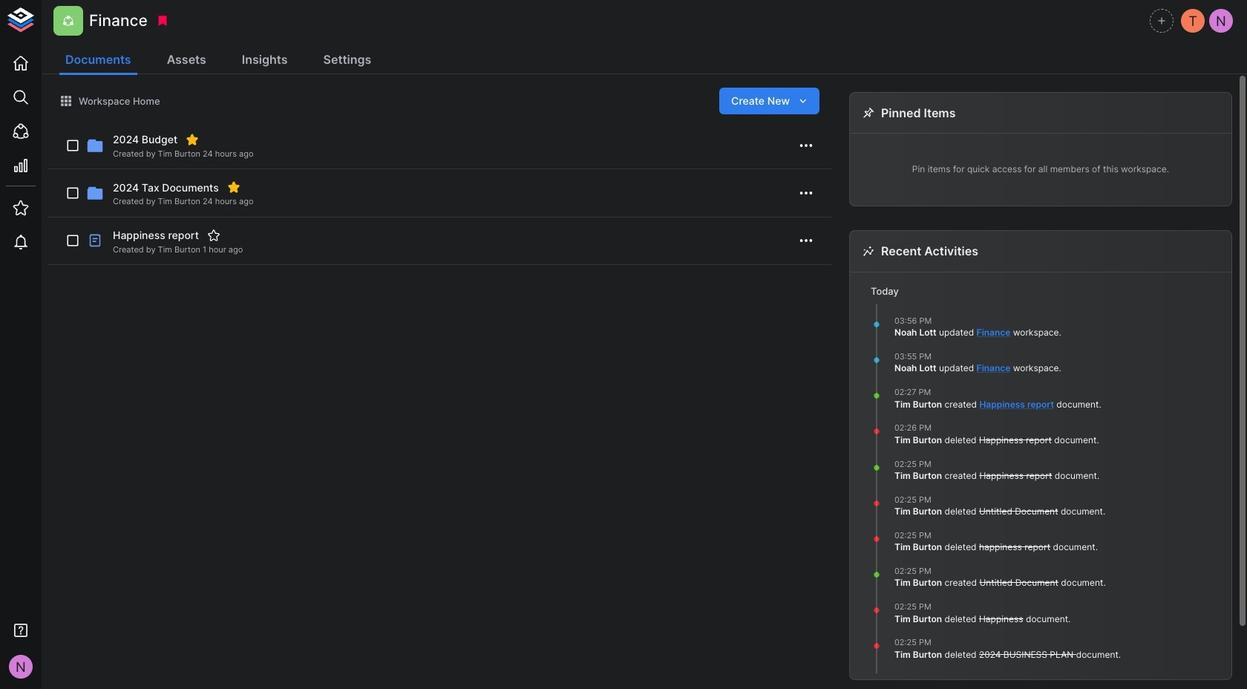 Task type: vqa. For each thing, say whether or not it's contained in the screenshot.
Favorite Icon
yes



Task type: describe. For each thing, give the bounding box(es) containing it.
favorite image
[[207, 229, 221, 242]]

1 vertical spatial remove favorite image
[[227, 181, 240, 194]]



Task type: locate. For each thing, give the bounding box(es) containing it.
1 horizontal spatial remove favorite image
[[227, 181, 240, 194]]

remove bookmark image
[[156, 14, 169, 27]]

remove favorite image
[[186, 133, 199, 146], [227, 181, 240, 194]]

0 vertical spatial remove favorite image
[[186, 133, 199, 146]]

0 horizontal spatial remove favorite image
[[186, 133, 199, 146]]



